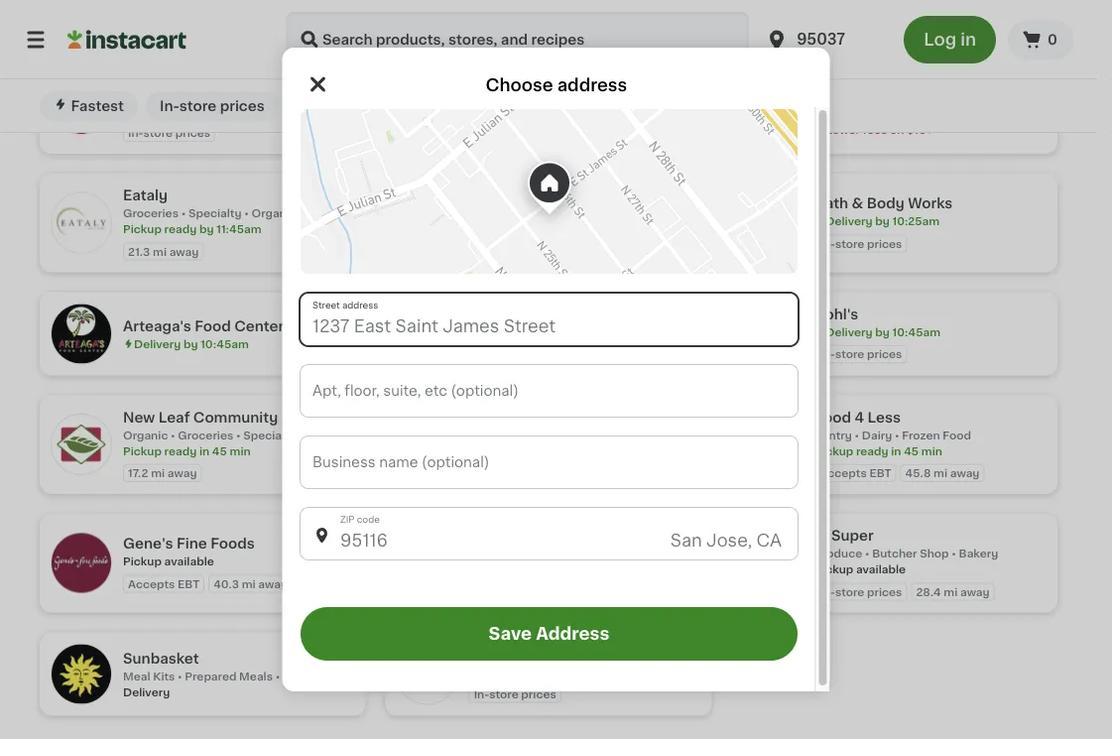 Task type: describe. For each thing, give the bounding box(es) containing it.
min for less
[[922, 446, 943, 457]]

delivery down 'bath'
[[826, 216, 873, 227]]

on
[[890, 125, 904, 136]]

fastest button
[[40, 91, 138, 121]]

in- down the camping on the left bottom of page
[[474, 690, 489, 701]]

meal
[[123, 671, 150, 682]]

address
[[557, 77, 627, 94]]

prices inside button
[[220, 99, 265, 113]]

in-store prices down kohl's
[[820, 349, 902, 360]]

in- inside button
[[160, 99, 179, 113]]

choose address
[[486, 77, 627, 94]]

2   text field from the top
[[300, 365, 797, 417]]

ebt button
[[287, 91, 342, 121]]

convenience
[[933, 93, 1008, 104]]

• right dairy
[[895, 430, 900, 441]]

• down community
[[236, 430, 241, 441]]

alcohol inside grocery outlet groceries • organic • alcohol
[[589, 101, 632, 112]]

ebt for 45.8 mi away
[[870, 468, 892, 479]]

camping
[[469, 648, 534, 662]]

save
[[488, 626, 532, 643]]

map region
[[300, 109, 797, 274]]

wine
[[499, 422, 535, 436]]

pickup button
[[350, 91, 427, 121]]

28.4 mi away
[[916, 587, 990, 598]]

17.2 mi away
[[128, 468, 197, 479]]

wellness
[[521, 220, 572, 231]]

new for new
[[449, 99, 481, 113]]

3   text field from the top
[[300, 508, 797, 560]]

• down the super
[[865, 549, 870, 560]]

groceries inside 7-eleven groceries • alcohol • convenience
[[815, 93, 871, 104]]

san
[[670, 532, 702, 549]]

specialty inside "eataly groceries • specialty • organic pickup ready by 11:45am"
[[188, 208, 242, 219]]

the wine shop alcohol delivery
[[469, 422, 576, 469]]

45 for less
[[904, 446, 919, 457]]

• down choose
[[527, 101, 532, 112]]

• inside big lots home • general merchandise
[[506, 331, 510, 342]]

• down address
[[582, 101, 587, 112]]

arteaga's
[[123, 319, 191, 333]]

delivery by 10:45am down kohl's
[[826, 327, 941, 338]]

specialty • butcher shop link
[[386, 514, 712, 613]]

ca
[[756, 532, 782, 549]]

45.8 mi away
[[906, 468, 980, 479]]

prices up the less
[[867, 349, 902, 360]]

• inside the vitamin shoppe® health & wellness • supplements
[[574, 220, 579, 231]]

2 horizontal spatial specialty
[[469, 560, 522, 571]]

away for 40.3 mi away
[[258, 579, 288, 590]]

bakery
[[959, 549, 999, 560]]

works
[[908, 197, 953, 211]]

big
[[469, 311, 493, 325]]

& inside the vitamin shoppe® health & wellness • supplements
[[509, 220, 518, 231]]

gene's fine foods pickup available
[[123, 537, 255, 568]]

28.4
[[916, 587, 941, 598]]

specialty inside new leaf community markets organic • groceries • specialty pickup ready in 45 min
[[243, 430, 297, 441]]

el
[[815, 529, 828, 543]]

2 vertical spatial shop
[[580, 560, 609, 571]]

pickup inside pickup button
[[364, 99, 413, 113]]

the for the vitamin shoppe®
[[469, 201, 496, 214]]

electronics
[[192, 90, 256, 101]]

frozen
[[902, 430, 940, 441]]

• down 4
[[855, 430, 859, 441]]

staples
[[123, 70, 177, 84]]

groceries inside grocery outlet groceries • organic • alcohol
[[469, 101, 525, 112]]

dairy
[[862, 430, 892, 441]]

the vitamin shoppe® health & wellness • supplements
[[469, 201, 656, 231]]

0 vertical spatial food
[[195, 319, 231, 333]]

shoppe®
[[557, 201, 621, 214]]

delivery down stationery
[[134, 106, 181, 116]]

new for new leaf community markets organic • groceries • specialty pickup ready in 45 min
[[123, 411, 155, 425]]

grocery outlet groceries • organic • alcohol
[[469, 82, 632, 112]]

ready for food
[[856, 446, 889, 457]]

mi for 45.8
[[934, 468, 948, 479]]

4
[[855, 411, 864, 425]]

community
[[193, 411, 278, 425]]

prices down camping world delivery by 10:30am
[[521, 690, 556, 701]]

• up delivery by 10:20am
[[873, 93, 878, 104]]

by down bath & body works
[[876, 216, 890, 227]]

prices down delivery by 10:25am
[[867, 239, 902, 249]]

log in
[[924, 31, 977, 48]]

choose address dialog
[[282, 48, 830, 692]]

by down staples stationery • electronics at the left top
[[184, 106, 198, 116]]

markets
[[281, 411, 340, 425]]

gene's
[[123, 537, 173, 551]]

prices left 28.4
[[867, 587, 902, 598]]

super
[[832, 529, 874, 543]]

pickup inside the food 4 less pantry • dairy • frozen food pickup ready in 45 min
[[815, 446, 854, 457]]

groceries inside new leaf community markets organic • groceries • specialty pickup ready in 45 min
[[178, 430, 234, 441]]

10:20am
[[893, 109, 940, 120]]

delivery by 10:45am for big lots
[[480, 347, 595, 358]]

organic inside grocery outlet groceries • organic • alcohol
[[534, 101, 580, 112]]

$10+
[[907, 125, 933, 136]]

log in button
[[904, 16, 996, 64]]

less
[[868, 411, 901, 425]]

delivery down "arteaga's"
[[134, 339, 181, 350]]

delivery down grocery
[[480, 117, 527, 128]]

10:45am for the vitamin shoppe®
[[547, 236, 595, 247]]

big lots home • general merchandise
[[469, 311, 633, 342]]

sunbasket meal kits • prepared meals • organic delivery
[[123, 652, 328, 698]]

bath & body works
[[815, 197, 953, 211]]

0 button
[[1008, 20, 1074, 60]]

40.3 mi away
[[214, 579, 288, 590]]

• up 11:45am
[[244, 208, 249, 219]]

1 vertical spatial butcher
[[532, 560, 577, 571]]

10:45am for big lots
[[547, 347, 595, 358]]

pantry
[[815, 430, 852, 441]]

  text field
[[300, 437, 797, 488]]

el super produce • butcher shop • bakery pickup available
[[815, 529, 999, 575]]

world
[[538, 648, 580, 662]]

delivery by 10:20am
[[826, 109, 940, 120]]

10:25am
[[893, 216, 940, 227]]

mi for 17.2
[[151, 468, 165, 479]]

staples stationery • electronics
[[123, 70, 256, 101]]

organic inside new leaf community markets organic • groceries • specialty pickup ready in 45 min
[[123, 430, 168, 441]]

eleven
[[829, 74, 877, 88]]

in-store prices down produce
[[820, 587, 902, 598]]

new leaf community markets organic • groceries • specialty pickup ready in 45 min
[[123, 411, 340, 457]]

lots
[[496, 311, 527, 325]]

1 horizontal spatial &
[[852, 197, 864, 211]]

mi for 28.4
[[944, 587, 958, 598]]

delivery by 10:45am for staples
[[134, 106, 249, 116]]

arteaga's food center
[[123, 319, 284, 333]]

in-store prices down stationery
[[128, 128, 210, 139]]

by down general
[[530, 347, 544, 358]]

40.3
[[214, 579, 239, 590]]

delivery inside the wine shop alcohol delivery
[[469, 458, 516, 469]]

camping world delivery by 10:30am
[[469, 648, 595, 678]]

by down wellness
[[530, 236, 544, 247]]

new button
[[435, 91, 495, 121]]

home
[[469, 331, 503, 342]]

bath
[[815, 197, 849, 211]]

center
[[234, 319, 284, 333]]

delivery up lower
[[826, 109, 873, 120]]

17.2
[[128, 468, 148, 479]]

by inside "eataly groceries • specialty • organic pickup ready by 11:45am"
[[199, 224, 214, 235]]

ebt inside button
[[300, 99, 328, 113]]

fees
[[863, 125, 888, 136]]

• inside staples stationery • electronics
[[185, 90, 189, 101]]

ebt for 40.3 mi away
[[178, 579, 200, 590]]

foods
[[211, 537, 255, 551]]

1 vertical spatial food
[[815, 411, 851, 425]]

log
[[924, 31, 957, 48]]

organic inside sunbasket meal kits • prepared meals • organic delivery
[[283, 671, 328, 682]]

7-eleven groceries • alcohol • convenience
[[815, 74, 1008, 104]]

prices down in-store prices button
[[175, 128, 210, 139]]

pickup inside "eataly groceries • specialty • organic pickup ready by 11:45am"
[[123, 224, 162, 235]]

pickup inside new leaf community markets organic • groceries • specialty pickup ready in 45 min
[[123, 446, 162, 457]]

lower
[[826, 125, 860, 136]]

in- down stationery
[[128, 128, 143, 139]]



Task type: locate. For each thing, give the bounding box(es) containing it.
0 vertical spatial &
[[852, 197, 864, 211]]

new left leaf
[[123, 411, 155, 425]]

away for 21.3 mi away
[[169, 246, 199, 257]]

stationery
[[123, 90, 182, 101]]

prepared
[[185, 671, 237, 682]]

available
[[164, 557, 214, 568], [856, 565, 906, 575]]

sunbasket
[[123, 652, 199, 666]]

0 vertical spatial accepts ebt
[[820, 468, 892, 479]]

0 horizontal spatial alcohol
[[469, 442, 512, 453]]

delivery down meal
[[123, 687, 170, 698]]

0 vertical spatial butcher
[[872, 549, 917, 560]]

form element
[[300, 345, 797, 661]]

• up 10:20am
[[926, 93, 930, 104]]

1 horizontal spatial in
[[891, 446, 902, 457]]

in-store prices inside button
[[160, 99, 265, 113]]

food right frozen
[[943, 430, 972, 441]]

• down lots
[[506, 331, 510, 342]]

delivery down the camping on the left bottom of page
[[480, 667, 527, 678]]

available down the super
[[856, 565, 906, 575]]

1 horizontal spatial accepts ebt
[[820, 468, 892, 479]]

mi right 28.4
[[944, 587, 958, 598]]

the inside the wine shop alcohol delivery
[[469, 422, 496, 436]]

45 for community
[[212, 446, 227, 457]]

specialty up save
[[469, 560, 522, 571]]

shop
[[539, 422, 576, 436], [920, 549, 949, 560], [580, 560, 609, 571]]

prices
[[220, 99, 265, 113], [175, 128, 210, 139], [867, 239, 902, 249], [867, 349, 902, 360], [867, 587, 902, 598], [521, 690, 556, 701]]

by up lower fees on $10+
[[876, 109, 890, 120]]

2 vertical spatial   text field
[[300, 508, 797, 560]]

pickup right the ebt button
[[364, 99, 413, 113]]

45 down frozen
[[904, 446, 919, 457]]

away
[[169, 246, 199, 257], [168, 468, 197, 479], [950, 468, 980, 479], [258, 579, 288, 590], [961, 587, 990, 598]]

1 horizontal spatial butcher
[[872, 549, 917, 560]]

pickup up the 21.3
[[123, 224, 162, 235]]

1 vertical spatial the
[[469, 422, 496, 436]]

away right the 17.2
[[168, 468, 197, 479]]

1 vertical spatial specialty
[[243, 430, 297, 441]]

1 vertical spatial ebt
[[870, 468, 892, 479]]

food 4 less pantry • dairy • frozen food pickup ready in 45 min
[[815, 411, 972, 457]]

kits
[[153, 671, 175, 682]]

in for pantry
[[891, 446, 902, 457]]

  text field
[[300, 294, 797, 345], [300, 365, 797, 417], [300, 508, 797, 560]]

0 horizontal spatial butcher
[[532, 560, 577, 571]]

2 horizontal spatial ebt
[[870, 468, 892, 479]]

10:45am for staples
[[201, 106, 249, 116]]

2 horizontal spatial food
[[943, 430, 972, 441]]

accepts ebt
[[820, 468, 892, 479], [128, 579, 200, 590]]

by down arteaga's food center
[[184, 339, 198, 350]]

1 horizontal spatial available
[[856, 565, 906, 575]]

new inside button
[[449, 99, 481, 113]]

pickup inside gene's fine foods pickup available
[[123, 557, 162, 568]]

mi for 40.3
[[242, 579, 256, 590]]

45
[[212, 446, 227, 457], [904, 446, 919, 457]]

0 horizontal spatial specialty
[[188, 208, 242, 219]]

supplements
[[581, 220, 656, 231]]

0 horizontal spatial available
[[164, 557, 214, 568]]

1 vertical spatial shop
[[920, 549, 949, 560]]

shop inside el super produce • butcher shop • bakery pickup available
[[920, 549, 949, 560]]

21.3
[[128, 246, 150, 257]]

away right the 21.3
[[169, 246, 199, 257]]

2 45 from the left
[[904, 446, 919, 457]]

in-store prices button
[[146, 91, 279, 121]]

7-
[[815, 74, 829, 88]]

alcohol down wine
[[469, 442, 512, 453]]

1 horizontal spatial alcohol
[[589, 101, 632, 112]]

alcohol inside 7-eleven groceries • alcohol • convenience
[[880, 93, 923, 104]]

choose
[[486, 77, 553, 94]]

groceries inside "eataly groceries • specialty • organic pickup ready by 11:45am"
[[123, 208, 179, 219]]

1 vertical spatial accepts
[[128, 579, 175, 590]]

2 horizontal spatial alcohol
[[880, 93, 923, 104]]

0 horizontal spatial shop
[[539, 422, 576, 436]]

butcher inside el super produce • butcher shop • bakery pickup available
[[872, 549, 917, 560]]

0 vertical spatial specialty
[[188, 208, 242, 219]]

min
[[230, 446, 251, 457], [922, 446, 943, 457]]

ready
[[164, 224, 197, 235], [164, 446, 197, 457], [856, 446, 889, 457]]

accepts
[[820, 468, 867, 479], [128, 579, 175, 590]]

in inside new leaf community markets organic • groceries • specialty pickup ready in 45 min
[[199, 446, 210, 457]]

in inside the food 4 less pantry • dairy • frozen food pickup ready in 45 min
[[891, 446, 902, 457]]

by left 11:45am
[[199, 224, 214, 235]]

groceries
[[815, 93, 871, 104], [469, 101, 525, 112], [123, 208, 179, 219], [178, 430, 234, 441]]

delivery inside camping world delivery by 10:30am
[[480, 667, 527, 678]]

groceries down grocery
[[469, 101, 525, 112]]

accepts ebt for 45.8 mi away
[[820, 468, 892, 479]]

2 min from the left
[[922, 446, 943, 457]]

21.3 mi away
[[128, 246, 199, 257]]

10:45am up the less
[[893, 327, 941, 338]]

accepts for 40.3 mi away
[[128, 579, 175, 590]]

in down community
[[199, 446, 210, 457]]

organic up 11:45am
[[252, 208, 297, 219]]

0 vertical spatial   text field
[[300, 294, 797, 345]]

in-store prices down staples at the top of the page
[[160, 99, 265, 113]]

1 vertical spatial new
[[123, 411, 155, 425]]

pickup down produce
[[815, 565, 854, 575]]

2 horizontal spatial in
[[961, 31, 977, 48]]

health
[[469, 220, 506, 231]]

0 horizontal spatial in
[[199, 446, 210, 457]]

in-store prices down delivery by 10:25am
[[820, 239, 902, 249]]

• left bakery at the bottom of page
[[952, 549, 957, 560]]

mi
[[153, 246, 167, 257], [151, 468, 165, 479], [934, 468, 948, 479], [242, 579, 256, 590], [944, 587, 958, 598]]

• inside specialty • butcher shop link
[[525, 560, 530, 571]]

eataly groceries • specialty • organic pickup ready by 11:45am
[[123, 189, 297, 235]]

delivery by 10:45am down general
[[480, 347, 595, 358]]

• up 21.3 mi away
[[181, 208, 186, 219]]

accepts down pantry
[[820, 468, 867, 479]]

in down dairy
[[891, 446, 902, 457]]

in- down produce
[[820, 587, 836, 598]]

specialty up 11:45am
[[188, 208, 242, 219]]

mi for 21.3
[[153, 246, 167, 257]]

pickup down pantry
[[815, 446, 854, 457]]

10:45am down arteaga's food center
[[201, 339, 249, 350]]

1 horizontal spatial accepts
[[820, 468, 867, 479]]

available inside el super produce • butcher shop • bakery pickup available
[[856, 565, 906, 575]]

pickup inside el super produce • butcher shop • bakery pickup available
[[815, 565, 854, 575]]

butcher up save address button
[[532, 560, 577, 571]]

shop up 28.4
[[920, 549, 949, 560]]

accepts ebt for 40.3 mi away
[[128, 579, 200, 590]]

1 vertical spatial   text field
[[300, 365, 797, 417]]

10:45am
[[201, 106, 249, 116], [547, 117, 595, 128], [547, 236, 595, 247], [893, 327, 941, 338], [201, 339, 249, 350], [547, 347, 595, 358]]

0
[[1048, 33, 1058, 47]]

by up the less
[[876, 327, 890, 338]]

available inside gene's fine foods pickup available
[[164, 557, 214, 568]]

specialty • butcher shop
[[469, 560, 609, 571]]

eataly
[[123, 189, 168, 203]]

ready up 21.3 mi away
[[164, 224, 197, 235]]

san jose, ca
[[670, 532, 782, 549]]

• right kits
[[178, 671, 182, 682]]

ebt left 45.8
[[870, 468, 892, 479]]

by inside camping world delivery by 10:30am
[[530, 667, 544, 678]]

delivery by 10:45am down wellness
[[480, 236, 595, 247]]

in- down 'bath'
[[820, 239, 836, 249]]

merchandise
[[560, 331, 633, 342]]

10:45am down grocery outlet groceries • organic • alcohol
[[547, 117, 595, 128]]

grocery
[[469, 82, 528, 96]]

10:45am down merchandise
[[547, 347, 595, 358]]

lower fees on $10+
[[826, 125, 933, 136]]

min for community
[[230, 446, 251, 457]]

produce
[[815, 549, 863, 560]]

mi right 40.3
[[242, 579, 256, 590]]

accepts ebt down gene's fine foods pickup available
[[128, 579, 200, 590]]

1 the from the top
[[469, 201, 496, 214]]

address
[[536, 626, 609, 643]]

general
[[513, 331, 557, 342]]

away right 45.8
[[950, 468, 980, 479]]

11:45am
[[217, 224, 262, 235]]

10:45am for grocery outlet
[[547, 117, 595, 128]]

ebt left pickup button
[[300, 99, 328, 113]]

45 inside new leaf community markets organic • groceries • specialty pickup ready in 45 min
[[212, 446, 227, 457]]

in inside "button"
[[961, 31, 977, 48]]

leaf
[[158, 411, 190, 425]]

ready inside the food 4 less pantry • dairy • frozen food pickup ready in 45 min
[[856, 446, 889, 457]]

delivery down health
[[480, 236, 527, 247]]

10:30am
[[547, 667, 595, 678]]

1 horizontal spatial min
[[922, 446, 943, 457]]

new
[[449, 99, 481, 113], [123, 411, 155, 425]]

1 min from the left
[[230, 446, 251, 457]]

ready inside "eataly groceries • specialty • organic pickup ready by 11:45am"
[[164, 224, 197, 235]]

away for 17.2 mi away
[[168, 468, 197, 479]]

butcher down the super
[[872, 549, 917, 560]]

delivery by 10:45am down staples stationery • electronics at the left top
[[134, 106, 249, 116]]

accepts ebt down dairy
[[820, 468, 892, 479]]

in for markets
[[199, 446, 210, 457]]

delivery down kohl's
[[826, 327, 873, 338]]

1 vertical spatial &
[[509, 220, 518, 231]]

store inside button
[[179, 99, 217, 113]]

0 horizontal spatial accepts ebt
[[128, 579, 200, 590]]

delivery by 10:25am
[[826, 216, 940, 227]]

organic right meals
[[283, 671, 328, 682]]

1 45 from the left
[[212, 446, 227, 457]]

0 vertical spatial the
[[469, 201, 496, 214]]

0 horizontal spatial min
[[230, 446, 251, 457]]

kohl's
[[815, 308, 859, 322]]

• right meals
[[276, 671, 280, 682]]

shop inside the wine shop alcohol delivery
[[539, 422, 576, 436]]

accepts for 45.8 mi away
[[820, 468, 867, 479]]

mi right the 17.2
[[151, 468, 165, 479]]

0 vertical spatial ebt
[[300, 99, 328, 113]]

the
[[469, 201, 496, 214], [469, 422, 496, 436]]

0 horizontal spatial &
[[509, 220, 518, 231]]

1 vertical spatial accepts ebt
[[128, 579, 200, 590]]

alcohol inside the wine shop alcohol delivery
[[469, 442, 512, 453]]

45 inside the food 4 less pantry • dairy • frozen food pickup ready in 45 min
[[904, 446, 919, 457]]

pickup
[[364, 99, 413, 113], [123, 224, 162, 235], [123, 446, 162, 457], [815, 446, 854, 457], [123, 557, 162, 568], [815, 565, 854, 575]]

outlet
[[531, 82, 577, 96]]

10:45am down the vitamin shoppe® health & wellness • supplements at the top of the page
[[547, 236, 595, 247]]

2 the from the top
[[469, 422, 496, 436]]

1   text field from the top
[[300, 294, 797, 345]]

delivery by 10:45am down arteaga's food center
[[134, 339, 249, 350]]

•
[[185, 90, 189, 101], [873, 93, 878, 104], [926, 93, 930, 104], [527, 101, 532, 112], [582, 101, 587, 112], [181, 208, 186, 219], [244, 208, 249, 219], [574, 220, 579, 231], [506, 331, 510, 342], [171, 430, 175, 441], [236, 430, 241, 441], [855, 430, 859, 441], [895, 430, 900, 441], [865, 549, 870, 560], [952, 549, 957, 560], [525, 560, 530, 571], [178, 671, 182, 682], [276, 671, 280, 682]]

fine
[[177, 537, 207, 551]]

delivery by 10:45am for grocery outlet
[[480, 117, 595, 128]]

in-store prices down camping world delivery by 10:30am
[[474, 690, 556, 701]]

1 horizontal spatial ebt
[[300, 99, 328, 113]]

0 vertical spatial accepts
[[820, 468, 867, 479]]

min inside new leaf community markets organic • groceries • specialty pickup ready in 45 min
[[230, 446, 251, 457]]

&
[[852, 197, 864, 211], [509, 220, 518, 231]]

1 horizontal spatial food
[[815, 411, 851, 425]]

save address
[[488, 626, 609, 643]]

organic down leaf
[[123, 430, 168, 441]]

available down the fine
[[164, 557, 214, 568]]

45.8
[[906, 468, 931, 479]]

organic
[[534, 101, 580, 112], [252, 208, 297, 219], [123, 430, 168, 441], [283, 671, 328, 682]]

accepts down gene's
[[128, 579, 175, 590]]

2 horizontal spatial shop
[[920, 549, 949, 560]]

away right 40.3
[[258, 579, 288, 590]]

the for the wine shop
[[469, 422, 496, 436]]

ebt
[[300, 99, 328, 113], [870, 468, 892, 479], [178, 579, 200, 590]]

0 horizontal spatial ebt
[[178, 579, 200, 590]]

min inside the food 4 less pantry • dairy • frozen food pickup ready in 45 min
[[922, 446, 943, 457]]

jose,
[[706, 532, 752, 549]]

0 horizontal spatial accepts
[[128, 579, 175, 590]]

alcohol down address
[[589, 101, 632, 112]]

• down leaf
[[171, 430, 175, 441]]

groceries down eataly
[[123, 208, 179, 219]]

delivery inside sunbasket meal kits • prepared meals • organic delivery
[[123, 687, 170, 698]]

groceries down community
[[178, 430, 234, 441]]

away for 28.4 mi away
[[961, 587, 990, 598]]

organic inside "eataly groceries • specialty • organic pickup ready by 11:45am"
[[252, 208, 297, 219]]

prices left the ebt button
[[220, 99, 265, 113]]

delivery down wine
[[469, 458, 516, 469]]

delivery down home
[[480, 347, 527, 358]]

instacart logo image
[[67, 28, 187, 52]]

meals
[[239, 671, 273, 682]]

away for 45.8 mi away
[[950, 468, 980, 479]]

food
[[195, 319, 231, 333], [815, 411, 851, 425], [943, 430, 972, 441]]

0 horizontal spatial food
[[195, 319, 231, 333]]

0 vertical spatial shop
[[539, 422, 576, 436]]

butcher
[[872, 549, 917, 560], [532, 560, 577, 571]]

1 horizontal spatial 45
[[904, 446, 919, 457]]

1 horizontal spatial specialty
[[243, 430, 297, 441]]

2 vertical spatial food
[[943, 430, 972, 441]]

organic down the outlet on the top
[[534, 101, 580, 112]]

vitamin
[[499, 201, 554, 214]]

2 vertical spatial ebt
[[178, 579, 200, 590]]

in- down kohl's
[[820, 349, 836, 360]]

in right log
[[961, 31, 977, 48]]

delivery by 10:45am for the vitamin shoppe®
[[480, 236, 595, 247]]

by down grocery outlet groceries • organic • alcohol
[[530, 117, 544, 128]]

1 horizontal spatial new
[[449, 99, 481, 113]]

the inside the vitamin shoppe® health & wellness • supplements
[[469, 201, 496, 214]]

in-
[[160, 99, 179, 113], [128, 128, 143, 139], [820, 239, 836, 249], [820, 349, 836, 360], [820, 587, 836, 598], [474, 690, 489, 701]]

0 vertical spatial new
[[449, 99, 481, 113]]

delivery by 10:45am down grocery outlet groceries • organic • alcohol
[[480, 117, 595, 128]]

the up health
[[469, 201, 496, 214]]

in-store prices
[[160, 99, 265, 113], [128, 128, 210, 139], [820, 239, 902, 249], [820, 349, 902, 360], [820, 587, 902, 598], [474, 690, 556, 701]]

min down frozen
[[922, 446, 943, 457]]

0 horizontal spatial 45
[[212, 446, 227, 457]]

away down bakery at the bottom of page
[[961, 587, 990, 598]]

ready for new
[[164, 446, 197, 457]]

45 down community
[[212, 446, 227, 457]]

specialty down community
[[243, 430, 297, 441]]

alcohol
[[880, 93, 923, 104], [589, 101, 632, 112], [469, 442, 512, 453]]

groceries down eleven
[[815, 93, 871, 104]]

2 vertical spatial specialty
[[469, 560, 522, 571]]

new inside new leaf community markets organic • groceries • specialty pickup ready in 45 min
[[123, 411, 155, 425]]

0 horizontal spatial new
[[123, 411, 155, 425]]

alcohol up 10:20am
[[880, 93, 923, 104]]

1 horizontal spatial shop
[[580, 560, 609, 571]]

ready inside new leaf community markets organic • groceries • specialty pickup ready in 45 min
[[164, 446, 197, 457]]

ready down dairy
[[856, 446, 889, 457]]

• right stationery
[[185, 90, 189, 101]]

in
[[961, 31, 977, 48], [199, 446, 210, 457], [891, 446, 902, 457]]

• up save
[[525, 560, 530, 571]]



Task type: vqa. For each thing, say whether or not it's contained in the screenshot.
CODE,
no



